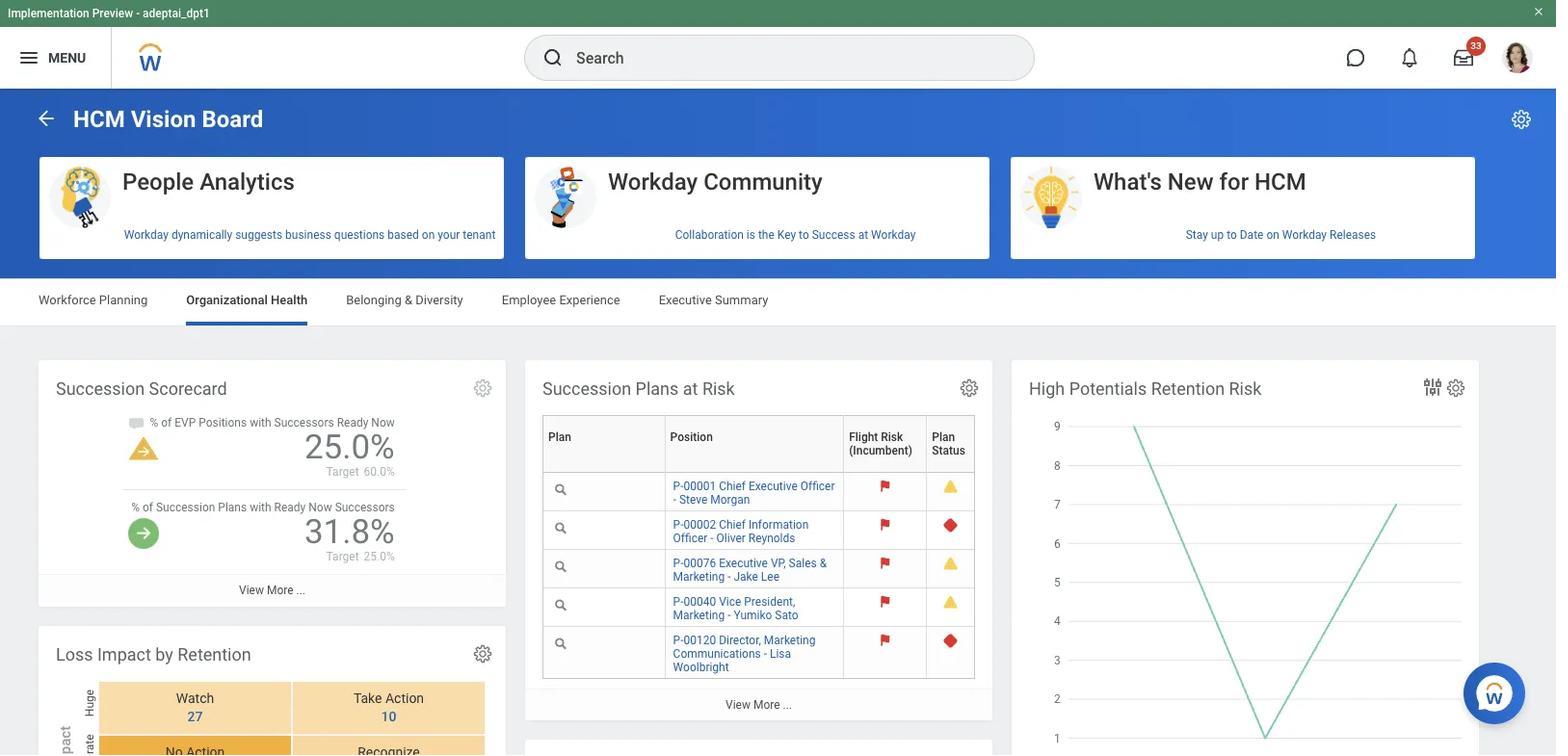 Task type: describe. For each thing, give the bounding box(es) containing it.
60.0%
[[364, 466, 395, 479]]

take
[[354, 691, 382, 707]]

p-00040 vice president, marketing - yumiko sato
[[673, 596, 798, 623]]

to inside 'link'
[[799, 228, 809, 241]]

31.8% target 25.0%
[[304, 513, 395, 564]]

loss impact by retention element
[[39, 626, 506, 755]]

succession plans at risk
[[542, 379, 735, 399]]

0 vertical spatial 25.0%
[[304, 428, 395, 468]]

for
[[1219, 169, 1249, 196]]

p- for 00120
[[673, 634, 684, 648]]

implementation
[[8, 7, 89, 20]]

00076
[[684, 557, 716, 571]]

00120
[[684, 634, 716, 648]]

succession plans at risk element
[[525, 360, 992, 721]]

% of evp positions with successors ready now
[[150, 416, 395, 430]]

previous page image
[[35, 106, 58, 130]]

chief for executive
[[719, 480, 746, 493]]

loss impact by retention
[[56, 645, 251, 665]]

workforce planning
[[39, 293, 148, 307]]

lisa
[[770, 648, 791, 661]]

0 vertical spatial executive
[[659, 293, 712, 307]]

view more ... link for succession plans at risk
[[525, 689, 992, 721]]

00001
[[684, 480, 716, 493]]

menu banner
[[0, 0, 1556, 89]]

10 button
[[370, 708, 399, 726]]

scorecard
[[149, 379, 227, 399]]

information
[[749, 519, 809, 532]]

experience
[[559, 293, 620, 307]]

25.0% target 60.0%
[[304, 428, 395, 479]]

organizational
[[186, 293, 268, 307]]

view more ... for succession scorecard
[[239, 584, 305, 598]]

status
[[932, 444, 965, 458]]

& inside "p-00076 executive vp, sales & marketing - jake lee"
[[820, 557, 827, 571]]

marketing inside p-00040 vice president, marketing - yumiko sato
[[673, 609, 725, 623]]

workforce
[[39, 293, 96, 307]]

0 vertical spatial now
[[371, 416, 395, 430]]

collaboration
[[675, 228, 744, 241]]

- for p-00120 director, marketing communications - lisa woolbright
[[764, 648, 767, 661]]

configure high potentials retention risk image
[[1445, 378, 1467, 399]]

huge
[[83, 690, 96, 717]]

sato
[[775, 609, 798, 623]]

flight risk (incumbent) button
[[849, 415, 934, 472]]

31.8%
[[304, 513, 395, 552]]

tenant
[[463, 228, 496, 241]]

position button
[[670, 415, 851, 472]]

plan button
[[548, 415, 672, 472]]

dynamically
[[171, 228, 232, 241]]

risk for high potentials retention risk
[[1229, 379, 1262, 399]]

jake
[[734, 571, 758, 584]]

success
[[812, 228, 855, 241]]

communications
[[673, 648, 761, 661]]

1 vertical spatial at
[[683, 379, 698, 399]]

people analytics
[[122, 169, 295, 196]]

neutral warning image
[[128, 438, 159, 461]]

0 horizontal spatial retention
[[178, 645, 251, 665]]

menu button
[[0, 27, 111, 89]]

vice
[[719, 596, 741, 609]]

by
[[155, 645, 173, 665]]

flight risk (incumbent)
[[849, 431, 912, 458]]

morgan
[[710, 493, 750, 507]]

p- for 00001
[[673, 480, 684, 493]]

1 horizontal spatial ready
[[337, 416, 368, 430]]

- inside "p-00076 executive vp, sales & marketing - jake lee"
[[728, 571, 731, 584]]

key
[[777, 228, 796, 241]]

workday dynamically suggests business questions based on your tenant link
[[40, 220, 504, 249]]

notifications large image
[[1400, 48, 1419, 67]]

p-00120 director, marketing communications - lisa woolbright
[[673, 634, 816, 675]]

configure loss impact by retention image
[[472, 644, 493, 665]]

more for succession scorecard
[[267, 584, 293, 598]]

organizational health
[[186, 293, 308, 307]]

- for p-00040 vice president, marketing - yumiko sato
[[728, 609, 731, 623]]

hcm vision board
[[73, 106, 263, 133]]

date
[[1240, 228, 1264, 241]]

what's new for hcm
[[1094, 169, 1306, 196]]

board
[[202, 106, 263, 133]]

succession for succession plans at risk
[[542, 379, 631, 399]]

view more ... link for succession scorecard
[[39, 575, 506, 607]]

succession scorecard
[[56, 379, 227, 399]]

workday dynamically suggests business questions based on your tenant
[[124, 228, 496, 241]]

watch
[[176, 691, 214, 707]]

evp
[[175, 416, 196, 430]]

lee
[[761, 571, 780, 584]]

neutral good image
[[128, 519, 159, 549]]

configure this page image
[[1510, 108, 1533, 131]]

0 horizontal spatial hcm
[[73, 106, 125, 133]]

plans inside succession scorecard element
[[218, 501, 247, 515]]

p-00002 chief information officer - oliver reynolds link
[[673, 515, 809, 545]]

releases
[[1330, 228, 1376, 241]]

high
[[1029, 379, 1065, 399]]

succession for succession scorecard
[[56, 379, 145, 399]]

p-00076 executive vp, sales & marketing - jake lee link
[[673, 553, 827, 584]]

stay
[[1186, 228, 1208, 241]]

p-00120 director, marketing communications - lisa woolbright link
[[673, 630, 816, 675]]

watch 27
[[176, 691, 214, 725]]

employee experience
[[502, 293, 620, 307]]

inbox large image
[[1454, 48, 1473, 67]]

executive inside p-00001 chief executive officer - steve morgan
[[749, 480, 798, 493]]

- for p-00002 chief information officer - oliver reynolds
[[710, 532, 714, 545]]

preview
[[92, 7, 133, 20]]

2 to from the left
[[1227, 228, 1237, 241]]

configure succession scorecard image
[[472, 378, 493, 399]]

1 vertical spatial ready
[[274, 501, 306, 515]]

33 button
[[1442, 37, 1486, 79]]

main content containing 25.0%
[[0, 89, 1556, 755]]

plan for plan status
[[932, 431, 955, 444]]

1 horizontal spatial succession
[[156, 501, 215, 515]]

position
[[670, 431, 713, 444]]

positions
[[199, 416, 247, 430]]

marketing inside p-00120 director, marketing communications - lisa woolbright
[[764, 634, 816, 648]]

loss
[[56, 645, 93, 665]]

officer for p-00001 chief executive officer - steve morgan
[[800, 480, 835, 493]]

plan status
[[932, 431, 965, 458]]

1 on from the left
[[422, 228, 435, 241]]

suggests
[[235, 228, 282, 241]]



Task type: vqa. For each thing, say whether or not it's contained in the screenshot.
60.0%
yes



Task type: locate. For each thing, give the bounding box(es) containing it.
2 horizontal spatial risk
[[1229, 379, 1262, 399]]

on right 'date'
[[1267, 228, 1279, 241]]

successors down 60.0%
[[335, 501, 395, 515]]

plans up position
[[636, 379, 679, 399]]

0 vertical spatial of
[[161, 416, 172, 430]]

sales
[[789, 557, 817, 571]]

impact
[[97, 645, 151, 665]]

p- inside p-00001 chief executive officer - steve morgan
[[673, 480, 684, 493]]

2 with from the top
[[250, 501, 271, 515]]

0 horizontal spatial plan
[[548, 431, 571, 444]]

1 to from the left
[[799, 228, 809, 241]]

vision
[[131, 106, 196, 133]]

more inside succession scorecard element
[[267, 584, 293, 598]]

officer up information
[[800, 480, 835, 493]]

search image
[[542, 46, 565, 69]]

on left your
[[422, 228, 435, 241]]

p- up '00002'
[[673, 480, 684, 493]]

target for 25.0%
[[326, 466, 359, 479]]

1 vertical spatial more
[[753, 699, 780, 712]]

- for p-00001 chief executive officer - steve morgan
[[673, 493, 676, 507]]

chief
[[719, 480, 746, 493], [719, 519, 746, 532]]

0 vertical spatial chief
[[719, 480, 746, 493]]

workday right success
[[871, 228, 916, 241]]

Search Workday  search field
[[576, 37, 994, 79]]

belonging
[[346, 293, 402, 307]]

4 p- from the top
[[673, 596, 684, 609]]

& left 'diversity'
[[405, 293, 413, 307]]

- left oliver
[[710, 532, 714, 545]]

& right "sales"
[[820, 557, 827, 571]]

00040
[[684, 596, 716, 609]]

p- inside p-00040 vice president, marketing - yumiko sato
[[673, 596, 684, 609]]

... down 31.8% target 25.0%
[[296, 584, 305, 598]]

1 plan from the left
[[548, 431, 571, 444]]

to right up
[[1227, 228, 1237, 241]]

1 vertical spatial officer
[[673, 532, 708, 545]]

25.0% down 60.0%
[[364, 551, 395, 564]]

view more ... down % of succession plans with ready now successors
[[239, 584, 305, 598]]

view for succession scorecard
[[239, 584, 264, 598]]

1 vertical spatial with
[[250, 501, 271, 515]]

now
[[371, 416, 395, 430], [309, 501, 332, 515]]

retention
[[1151, 379, 1225, 399], [178, 645, 251, 665]]

0 horizontal spatial ready
[[274, 501, 306, 515]]

25.0% inside 31.8% target 25.0%
[[364, 551, 395, 564]]

0 horizontal spatial %
[[131, 501, 140, 515]]

1 target from the top
[[326, 466, 359, 479]]

what's new for hcm button
[[1011, 157, 1475, 230]]

% up "neutral good" 'image'
[[131, 501, 140, 515]]

more down % of succession plans with ready now successors
[[267, 584, 293, 598]]

1 horizontal spatial ...
[[783, 699, 792, 712]]

now up 60.0%
[[371, 416, 395, 430]]

0 vertical spatial retention
[[1151, 379, 1225, 399]]

more inside "succession plans at risk" element
[[753, 699, 780, 712]]

oliver
[[717, 532, 746, 545]]

0 horizontal spatial more
[[267, 584, 293, 598]]

succession up plan button
[[542, 379, 631, 399]]

p- for 00040
[[673, 596, 684, 609]]

executive inside "p-00076 executive vp, sales & marketing - jake lee"
[[719, 557, 768, 571]]

... inside succession scorecard element
[[296, 584, 305, 598]]

1 vertical spatial chief
[[719, 519, 746, 532]]

close environment banner image
[[1533, 6, 1545, 17]]

retention up watch
[[178, 645, 251, 665]]

0 vertical spatial officer
[[800, 480, 835, 493]]

vp,
[[771, 557, 786, 571]]

1 vertical spatial ...
[[783, 699, 792, 712]]

0 vertical spatial %
[[150, 416, 158, 430]]

at inside 'link'
[[858, 228, 868, 241]]

hcm right previous page image
[[73, 106, 125, 133]]

plan inside plan button
[[548, 431, 571, 444]]

0 horizontal spatial on
[[422, 228, 435, 241]]

0 horizontal spatial risk
[[702, 379, 735, 399]]

- left steve at the bottom left of page
[[673, 493, 676, 507]]

1 horizontal spatial view more ...
[[726, 699, 792, 712]]

- inside 'p-00002 chief information officer - oliver reynolds'
[[710, 532, 714, 545]]

of for succession
[[143, 501, 153, 515]]

employee
[[502, 293, 556, 307]]

steve
[[679, 493, 708, 507]]

%
[[150, 416, 158, 430], [131, 501, 140, 515]]

ready
[[337, 416, 368, 430], [274, 501, 306, 515]]

marketing
[[673, 571, 725, 584], [673, 609, 725, 623], [764, 634, 816, 648]]

0 vertical spatial target
[[326, 466, 359, 479]]

chief right 00001
[[719, 480, 746, 493]]

1 vertical spatial executive
[[749, 480, 798, 493]]

retention right potentials
[[1151, 379, 1225, 399]]

workday community button
[[525, 157, 990, 230]]

1 vertical spatial view more ... link
[[525, 689, 992, 721]]

risk inside flight risk (incumbent)
[[881, 431, 903, 444]]

marketing up 00040
[[673, 571, 725, 584]]

with for ready
[[250, 501, 271, 515]]

succession scorecard element
[[39, 360, 506, 607]]

1 horizontal spatial %
[[150, 416, 158, 430]]

1 chief from the top
[[719, 480, 746, 493]]

view inside succession scorecard element
[[239, 584, 264, 598]]

chief inside 'p-00002 chief information officer - oliver reynolds'
[[719, 519, 746, 532]]

5 p- from the top
[[673, 634, 684, 648]]

menu
[[48, 50, 86, 65]]

- inside menu banner
[[136, 7, 140, 20]]

0 horizontal spatial officer
[[673, 532, 708, 545]]

1 horizontal spatial view more ... link
[[525, 689, 992, 721]]

high potentials retention risk element
[[1012, 360, 1479, 755]]

p- down steve at the bottom left of page
[[673, 519, 684, 532]]

1 vertical spatial view
[[726, 699, 751, 712]]

with
[[250, 416, 271, 430], [250, 501, 271, 515]]

0 vertical spatial &
[[405, 293, 413, 307]]

configure succession plans at risk image
[[959, 378, 980, 399]]

- inside p-00001 chief executive officer - steve morgan
[[673, 493, 676, 507]]

at
[[858, 228, 868, 241], [683, 379, 698, 399]]

successors right positions
[[274, 416, 334, 430]]

% of succession plans with ready now successors
[[131, 501, 395, 515]]

at up position
[[683, 379, 698, 399]]

chief down morgan
[[719, 519, 746, 532]]

27 button
[[176, 708, 206, 726]]

of up "neutral good" 'image'
[[143, 501, 153, 515]]

succession up neutral warning image
[[56, 379, 145, 399]]

- inside p-00040 vice president, marketing - yumiko sato
[[728, 609, 731, 623]]

plan for plan
[[548, 431, 571, 444]]

0 vertical spatial marketing
[[673, 571, 725, 584]]

tab list
[[19, 279, 1537, 326]]

p-
[[673, 480, 684, 493], [673, 519, 684, 532], [673, 557, 684, 571], [673, 596, 684, 609], [673, 634, 684, 648]]

p- down 00076
[[673, 596, 684, 609]]

of
[[161, 416, 172, 430], [143, 501, 153, 515]]

view down % of succession plans with ready now successors
[[239, 584, 264, 598]]

0 horizontal spatial to
[[799, 228, 809, 241]]

1 horizontal spatial plan
[[932, 431, 955, 444]]

workday inside 'link'
[[871, 228, 916, 241]]

risk for succession plans at risk
[[702, 379, 735, 399]]

3 p- from the top
[[673, 557, 684, 571]]

& inside tab list
[[405, 293, 413, 307]]

with down % of evp positions with successors ready now
[[250, 501, 271, 515]]

view for succession plans at risk
[[726, 699, 751, 712]]

yumiko
[[734, 609, 772, 623]]

business
[[285, 228, 331, 241]]

more up the are we at risk of an aging workforce? element
[[753, 699, 780, 712]]

target inside 31.8% target 25.0%
[[326, 551, 359, 564]]

p- inside 'p-00002 chief information officer - oliver reynolds'
[[673, 519, 684, 532]]

officer inside p-00001 chief executive officer - steve morgan
[[800, 480, 835, 493]]

plan inside plan status
[[932, 431, 955, 444]]

view inside "succession plans at risk" element
[[726, 699, 751, 712]]

high potentials retention risk
[[1029, 379, 1262, 399]]

2 vertical spatial executive
[[719, 557, 768, 571]]

1 horizontal spatial to
[[1227, 228, 1237, 241]]

tab list inside main content
[[19, 279, 1537, 326]]

1 horizontal spatial officer
[[800, 480, 835, 493]]

of for evp
[[161, 416, 172, 430]]

collaboration is the key to success at workday
[[675, 228, 916, 241]]

p-00002 chief information officer - oliver reynolds
[[673, 519, 809, 545]]

0 vertical spatial ...
[[296, 584, 305, 598]]

view more ... up the are we at risk of an aging workforce? element
[[726, 699, 792, 712]]

0 horizontal spatial succession
[[56, 379, 145, 399]]

1 with from the top
[[250, 416, 271, 430]]

1 vertical spatial now
[[309, 501, 332, 515]]

1 horizontal spatial more
[[753, 699, 780, 712]]

1 vertical spatial hcm
[[1255, 169, 1306, 196]]

1 vertical spatial plans
[[218, 501, 247, 515]]

1 horizontal spatial now
[[371, 416, 395, 430]]

on
[[422, 228, 435, 241], [1267, 228, 1279, 241]]

0 vertical spatial hcm
[[73, 106, 125, 133]]

2 target from the top
[[326, 551, 359, 564]]

1 vertical spatial of
[[143, 501, 153, 515]]

profile logan mcneil image
[[1502, 42, 1533, 77]]

of left evp
[[161, 416, 172, 430]]

1 horizontal spatial risk
[[881, 431, 903, 444]]

woolbright
[[673, 661, 729, 675]]

with right positions
[[250, 416, 271, 430]]

0 horizontal spatial &
[[405, 293, 413, 307]]

1 vertical spatial marketing
[[673, 609, 725, 623]]

view more ... inside "succession plans at risk" element
[[726, 699, 792, 712]]

% for % of evp positions with successors ready now
[[150, 416, 158, 430]]

executive left summary
[[659, 293, 712, 307]]

p- up 00040
[[673, 557, 684, 571]]

the
[[758, 228, 775, 241]]

1 horizontal spatial of
[[161, 416, 172, 430]]

- right preview
[[136, 7, 140, 20]]

2 chief from the top
[[719, 519, 746, 532]]

your
[[438, 228, 460, 241]]

target inside 25.0% target 60.0%
[[326, 466, 359, 479]]

action
[[385, 691, 424, 707]]

succession up "neutral good" 'image'
[[156, 501, 215, 515]]

1 horizontal spatial hcm
[[1255, 169, 1306, 196]]

justify image
[[17, 46, 40, 69]]

flight
[[849, 431, 878, 444]]

potentials
[[1069, 379, 1147, 399]]

0 horizontal spatial of
[[143, 501, 153, 515]]

p-00001 chief executive officer - steve morgan link
[[673, 476, 835, 507]]

workday inside button
[[608, 169, 698, 196]]

executive
[[659, 293, 712, 307], [749, 480, 798, 493], [719, 557, 768, 571]]

% up neutral warning image
[[150, 416, 158, 430]]

0 vertical spatial view
[[239, 584, 264, 598]]

0 vertical spatial successors
[[274, 416, 334, 430]]

0 horizontal spatial view more ...
[[239, 584, 305, 598]]

health
[[271, 293, 308, 307]]

... inside "succession plans at risk" element
[[783, 699, 792, 712]]

0 vertical spatial view more ...
[[239, 584, 305, 598]]

1 p- from the top
[[673, 480, 684, 493]]

- left yumiko
[[728, 609, 731, 623]]

0 vertical spatial more
[[267, 584, 293, 598]]

2 horizontal spatial succession
[[542, 379, 631, 399]]

2 on from the left
[[1267, 228, 1279, 241]]

officer for p-00002 chief information officer - oliver reynolds
[[673, 532, 708, 545]]

workday community
[[608, 169, 823, 196]]

main content
[[0, 89, 1556, 755]]

1 horizontal spatial at
[[858, 228, 868, 241]]

chief for information
[[719, 519, 746, 532]]

0 vertical spatial view more ... link
[[39, 575, 506, 607]]

1 vertical spatial target
[[326, 551, 359, 564]]

... for succession scorecard
[[296, 584, 305, 598]]

to right the key
[[799, 228, 809, 241]]

0 horizontal spatial ...
[[296, 584, 305, 598]]

0 horizontal spatial view more ... link
[[39, 575, 506, 607]]

1 horizontal spatial on
[[1267, 228, 1279, 241]]

target left 60.0%
[[326, 466, 359, 479]]

at right success
[[858, 228, 868, 241]]

director,
[[719, 634, 761, 648]]

view more ... link up the are we at risk of an aging workforce? element
[[525, 689, 992, 721]]

with for successors
[[250, 416, 271, 430]]

2 plan from the left
[[932, 431, 955, 444]]

0 horizontal spatial view
[[239, 584, 264, 598]]

implementation preview -   adeptai_dpt1
[[8, 7, 210, 20]]

... up the are we at risk of an aging workforce? element
[[783, 699, 792, 712]]

executive down oliver
[[719, 557, 768, 571]]

officer up 00076
[[673, 532, 708, 545]]

25.0% up 31.8%
[[304, 428, 395, 468]]

0 vertical spatial with
[[250, 416, 271, 430]]

0 vertical spatial at
[[858, 228, 868, 241]]

... for succession plans at risk
[[783, 699, 792, 712]]

more for succession plans at risk
[[753, 699, 780, 712]]

33
[[1471, 40, 1482, 51]]

workday up the collaboration on the top left of page
[[608, 169, 698, 196]]

officer inside 'p-00002 chief information officer - oliver reynolds'
[[673, 532, 708, 545]]

% for % of succession plans with ready now successors
[[131, 501, 140, 515]]

1 horizontal spatial successors
[[335, 501, 395, 515]]

0 horizontal spatial plans
[[218, 501, 247, 515]]

p- for 00002
[[673, 519, 684, 532]]

2 p- from the top
[[673, 519, 684, 532]]

view more ... inside succession scorecard element
[[239, 584, 305, 598]]

workday left the releases in the top right of the page
[[1282, 228, 1327, 241]]

&
[[405, 293, 413, 307], [820, 557, 827, 571]]

adeptai_dpt1
[[143, 7, 210, 20]]

-
[[136, 7, 140, 20], [673, 493, 676, 507], [710, 532, 714, 545], [728, 571, 731, 584], [728, 609, 731, 623], [764, 648, 767, 661]]

are we at risk of an aging workforce? element
[[525, 740, 992, 755]]

stay up to date on workday releases link
[[1011, 220, 1475, 249]]

ready down 25.0% target 60.0%
[[274, 501, 306, 515]]

27
[[187, 709, 203, 725]]

tab list containing workforce planning
[[19, 279, 1537, 326]]

10
[[381, 709, 396, 725]]

diversity
[[416, 293, 463, 307]]

plans down positions
[[218, 501, 247, 515]]

1 horizontal spatial retention
[[1151, 379, 1225, 399]]

plan status button
[[932, 431, 969, 458]]

- left lisa
[[764, 648, 767, 661]]

p-00076 executive vp, sales & marketing - jake lee
[[673, 557, 827, 584]]

p-00040 vice president, marketing - yumiko sato link
[[673, 592, 798, 623]]

hcm inside button
[[1255, 169, 1306, 196]]

summary
[[715, 293, 768, 307]]

view more ...
[[239, 584, 305, 598], [726, 699, 792, 712]]

0 horizontal spatial now
[[309, 501, 332, 515]]

p- up woolbright on the bottom left of page
[[673, 634, 684, 648]]

chief inside p-00001 chief executive officer - steve morgan
[[719, 480, 746, 493]]

ready up 60.0%
[[337, 416, 368, 430]]

1 horizontal spatial view
[[726, 699, 751, 712]]

target down % of succession plans with ready now successors
[[326, 551, 359, 564]]

executive up information
[[749, 480, 798, 493]]

hcm
[[73, 106, 125, 133], [1255, 169, 1306, 196]]

0 horizontal spatial successors
[[274, 416, 334, 430]]

hcm right for
[[1255, 169, 1306, 196]]

president,
[[744, 596, 795, 609]]

marketing down sato
[[764, 634, 816, 648]]

succession
[[56, 379, 145, 399], [542, 379, 631, 399], [156, 501, 215, 515]]

p- for 00076
[[673, 557, 684, 571]]

is
[[747, 228, 755, 241]]

2 vertical spatial marketing
[[764, 634, 816, 648]]

1 vertical spatial successors
[[335, 501, 395, 515]]

- left jake
[[728, 571, 731, 584]]

1 vertical spatial retention
[[178, 645, 251, 665]]

executive summary
[[659, 293, 768, 307]]

marketing up 00120
[[673, 609, 725, 623]]

take action 10
[[354, 691, 424, 725]]

target for 31.8%
[[326, 551, 359, 564]]

00002
[[684, 519, 716, 532]]

1 vertical spatial &
[[820, 557, 827, 571]]

questions
[[334, 228, 385, 241]]

people analytics button
[[40, 157, 504, 230]]

workday down people
[[124, 228, 169, 241]]

1 vertical spatial view more ...
[[726, 699, 792, 712]]

workday
[[608, 169, 698, 196], [124, 228, 169, 241], [871, 228, 916, 241], [1282, 228, 1327, 241]]

view more ... for succession plans at risk
[[726, 699, 792, 712]]

p- inside "p-00076 executive vp, sales & marketing - jake lee"
[[673, 557, 684, 571]]

planning
[[99, 293, 148, 307]]

view up the are we at risk of an aging workforce? element
[[726, 699, 751, 712]]

configure and view chart data image
[[1421, 376, 1444, 399]]

view more ... link down % of succession plans with ready now successors
[[39, 575, 506, 607]]

1 vertical spatial %
[[131, 501, 140, 515]]

1 horizontal spatial plans
[[636, 379, 679, 399]]

1 horizontal spatial &
[[820, 557, 827, 571]]

0 vertical spatial ready
[[337, 416, 368, 430]]

view more ... link
[[39, 575, 506, 607], [525, 689, 992, 721]]

(incumbent)
[[849, 444, 912, 458]]

marketing inside "p-00076 executive vp, sales & marketing - jake lee"
[[673, 571, 725, 584]]

now down 25.0% target 60.0%
[[309, 501, 332, 515]]

0 vertical spatial plans
[[636, 379, 679, 399]]

p- inside p-00120 director, marketing communications - lisa woolbright
[[673, 634, 684, 648]]

1 vertical spatial 25.0%
[[364, 551, 395, 564]]

up
[[1211, 228, 1224, 241]]

- inside p-00120 director, marketing communications - lisa woolbright
[[764, 648, 767, 661]]

what's
[[1094, 169, 1162, 196]]

0 horizontal spatial at
[[683, 379, 698, 399]]



